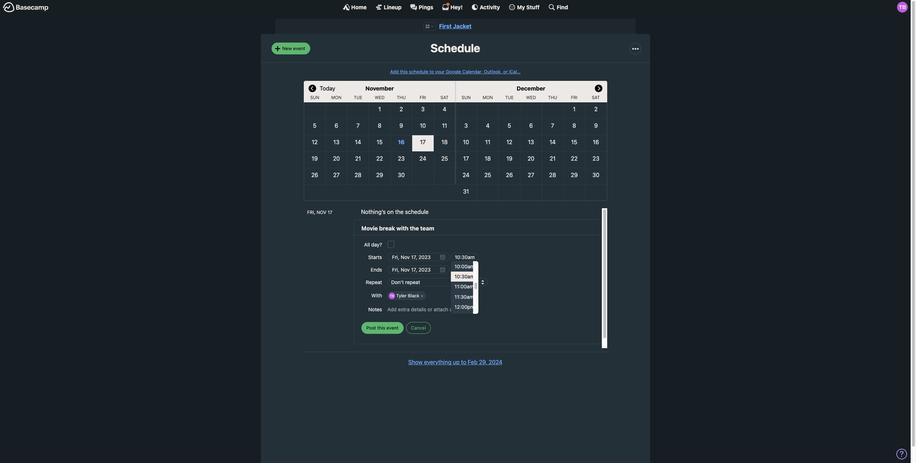Task type: vqa. For each thing, say whether or not it's contained in the screenshot.
2nd Thu
yes



Task type: locate. For each thing, give the bounding box(es) containing it.
1 vertical spatial this
[[377, 325, 385, 331]]

pick a time… field up 10:00am
[[451, 253, 479, 261]]

2 tue from the left
[[505, 95, 514, 100]]

to inside show        everything      up to        feb 29, 2024 button
[[461, 359, 466, 366]]

tyler
[[396, 293, 407, 299]]

2 sun from the left
[[462, 95, 471, 100]]

2 thu from the left
[[548, 95, 557, 100]]

1 tue from the left
[[354, 95, 362, 100]]

0 horizontal spatial tue
[[354, 95, 362, 100]]

0 horizontal spatial fri
[[420, 95, 426, 100]]

event inside button
[[387, 325, 399, 331]]

0 vertical spatial pick a time… field
[[451, 253, 479, 261]]

sun left the today link
[[310, 95, 319, 100]]

to right up
[[461, 359, 466, 366]]

wed
[[375, 95, 385, 100], [526, 95, 536, 100]]

this
[[400, 69, 408, 74], [377, 325, 385, 331]]

lineup link
[[375, 4, 402, 11]]

sat for december
[[592, 95, 600, 100]]

to
[[430, 69, 434, 74], [461, 359, 466, 366]]

2 wed from the left
[[526, 95, 536, 100]]

nothing's
[[361, 209, 386, 215]]

new
[[282, 45, 292, 51]]

thu
[[397, 95, 406, 100], [548, 95, 557, 100]]

sun down the calendar,
[[462, 95, 471, 100]]

this inside button
[[377, 325, 385, 331]]

fri for november
[[420, 95, 426, 100]]

1 choose date… field from the top
[[387, 253, 450, 261]]

0 vertical spatial to
[[430, 69, 434, 74]]

activity
[[480, 4, 500, 10]]

nov
[[317, 210, 327, 215]]

event right new
[[293, 45, 305, 51]]

1 horizontal spatial thu
[[548, 95, 557, 100]]

today
[[320, 85, 335, 92]]

1 wed from the left
[[375, 95, 385, 100]]

mon down today
[[331, 95, 342, 100]]

0 horizontal spatial to
[[430, 69, 434, 74]]

to for up
[[461, 359, 466, 366]]

0 vertical spatial this
[[400, 69, 408, 74]]

0 vertical spatial choose date… field
[[387, 253, 450, 261]]

1 thu from the left
[[397, 95, 406, 100]]

1 vertical spatial choose date… field
[[387, 266, 450, 274]]

1 mon from the left
[[331, 95, 342, 100]]

2 mon from the left
[[483, 95, 493, 100]]

tue
[[354, 95, 362, 100], [505, 95, 514, 100]]

tue for november
[[354, 95, 362, 100]]

1 vertical spatial event
[[387, 325, 399, 331]]

1 horizontal spatial sun
[[462, 95, 471, 100]]

1 vertical spatial pick a time… field
[[451, 266, 479, 274]]

1 fri from the left
[[420, 95, 426, 100]]

11:30am link
[[451, 292, 474, 302]]

pick a time… field down 9:30am link
[[451, 266, 479, 274]]

1 horizontal spatial mon
[[483, 95, 493, 100]]

sun for november
[[310, 95, 319, 100]]

1 horizontal spatial to
[[461, 359, 466, 366]]

ends
[[371, 267, 382, 273]]

new event link
[[271, 43, 310, 54]]

sun
[[310, 95, 319, 100], [462, 95, 471, 100]]

activity link
[[471, 4, 500, 11]]

1 horizontal spatial this
[[400, 69, 408, 74]]

fri,
[[307, 210, 315, 215]]

december
[[517, 85, 545, 92]]

1 horizontal spatial tue
[[505, 95, 514, 100]]

fri
[[420, 95, 426, 100], [571, 95, 578, 100]]

0 horizontal spatial this
[[377, 325, 385, 331]]

1 vertical spatial to
[[461, 359, 466, 366]]

tue right the today link
[[354, 95, 362, 100]]

this right 'post'
[[377, 325, 385, 331]]

sat for november
[[441, 95, 449, 100]]

tyler black ×
[[396, 293, 424, 299]]

schedule right the
[[405, 209, 429, 215]]

calendar,
[[462, 69, 483, 74]]

main element
[[0, 0, 911, 14]]

feb
[[468, 359, 478, 366]]

tyler black image
[[897, 2, 908, 13]]

× link
[[419, 293, 426, 299]]

post
[[366, 325, 376, 331]]

pings button
[[410, 4, 433, 11]]

schedule left your
[[409, 69, 428, 74]]

cancel
[[411, 325, 426, 331]]

hey!
[[451, 4, 463, 10]]

1 horizontal spatial event
[[387, 325, 399, 331]]

up
[[453, 359, 460, 366]]

1 horizontal spatial wed
[[526, 95, 536, 100]]

choose date… field for starts
[[387, 253, 450, 261]]

to for schedule
[[430, 69, 434, 74]]

2 sat from the left
[[592, 95, 600, 100]]

mon
[[331, 95, 342, 100], [483, 95, 493, 100]]

notes
[[368, 306, 382, 312]]

0 horizontal spatial thu
[[397, 95, 406, 100]]

starts
[[368, 254, 382, 260]]

Pick a time… field
[[451, 253, 479, 261], [451, 266, 479, 274]]

first jacket link
[[439, 23, 472, 29]]

black
[[408, 293, 419, 299]]

add
[[390, 69, 399, 74]]

ical…
[[509, 69, 521, 74]]

event right 'post'
[[387, 325, 399, 331]]

1 horizontal spatial fri
[[571, 95, 578, 100]]

show        everything      up to        feb 29, 2024 button
[[408, 358, 503, 367]]

1 sat from the left
[[441, 95, 449, 100]]

to left your
[[430, 69, 434, 74]]

0 horizontal spatial sun
[[310, 95, 319, 100]]

11:30am
[[455, 294, 474, 300]]

mon for november
[[331, 95, 342, 100]]

home link
[[343, 4, 367, 11]]

fri, nov 17
[[307, 210, 332, 215]]

0 horizontal spatial mon
[[331, 95, 342, 100]]

repeat
[[366, 279, 382, 285]]

event
[[293, 45, 305, 51], [387, 325, 399, 331]]

1 horizontal spatial sat
[[592, 95, 600, 100]]

all day?
[[364, 242, 382, 248]]

Type the name of the event… text field
[[361, 224, 594, 233]]

sat
[[441, 95, 449, 100], [592, 95, 600, 100]]

tue down 'or'
[[505, 95, 514, 100]]

0 horizontal spatial sat
[[441, 95, 449, 100]]

2 fri from the left
[[571, 95, 578, 100]]

this right add
[[400, 69, 408, 74]]

0 horizontal spatial event
[[293, 45, 305, 51]]

show
[[408, 359, 423, 366]]

Choose date… field
[[387, 253, 450, 261], [387, 266, 450, 274]]

schedule
[[409, 69, 428, 74], [405, 209, 429, 215]]

wed down november
[[375, 95, 385, 100]]

1 sun from the left
[[310, 95, 319, 100]]

mon for december
[[483, 95, 493, 100]]

mon down outlook,
[[483, 95, 493, 100]]

wed down "december"
[[526, 95, 536, 100]]

1 pick a time… field from the top
[[451, 253, 479, 261]]

2 choose date… field from the top
[[387, 266, 450, 274]]

9:30am
[[455, 253, 472, 259]]

0 horizontal spatial wed
[[375, 95, 385, 100]]

this for add
[[400, 69, 408, 74]]



Task type: describe. For each thing, give the bounding box(es) containing it.
find
[[557, 4, 568, 10]]

11:00am
[[455, 284, 474, 290]]

hey! button
[[442, 3, 463, 11]]

this for post
[[377, 325, 385, 331]]

nothing's on the schedule
[[361, 209, 429, 215]]

12:00pm
[[455, 304, 475, 310]]

jacket
[[453, 23, 472, 29]]

0 vertical spatial schedule
[[409, 69, 428, 74]]

thu for november
[[397, 95, 406, 100]]

tue for december
[[505, 95, 514, 100]]

today link
[[320, 81, 335, 95]]

my stuff
[[517, 4, 540, 10]]

with
[[371, 293, 382, 299]]

2 pick a time… field from the top
[[451, 266, 479, 274]]

my stuff button
[[509, 4, 540, 11]]

1 vertical spatial schedule
[[405, 209, 429, 215]]

9:30am link
[[451, 252, 473, 262]]

wed for december
[[526, 95, 536, 100]]

add this schedule to your google calendar, outlook, or ical…
[[390, 69, 521, 74]]

10:30am link
[[451, 272, 475, 282]]

my
[[517, 4, 525, 10]]

new event
[[282, 45, 305, 51]]

wed for november
[[375, 95, 385, 100]]

10:00am
[[455, 263, 475, 270]]

29,
[[479, 359, 487, 366]]

first
[[439, 23, 452, 29]]

choose date… field for ends
[[387, 266, 450, 274]]

schedule
[[431, 41, 480, 55]]

17
[[328, 210, 332, 215]]

post this event button
[[361, 322, 404, 334]]

add this schedule to your google calendar, outlook, or ical… link
[[390, 69, 521, 74]]

11:00am link
[[451, 282, 474, 292]]

10:30am
[[455, 274, 475, 280]]

lineup
[[384, 4, 402, 10]]

cancel button
[[406, 322, 431, 334]]

thu for december
[[548, 95, 557, 100]]

first jacket
[[439, 23, 472, 29]]

outlook,
[[484, 69, 502, 74]]

12:30pm
[[455, 314, 475, 320]]

×
[[421, 293, 424, 299]]

12:30pm link
[[451, 312, 475, 322]]

your
[[435, 69, 445, 74]]

show        everything      up to        feb 29, 2024
[[408, 359, 503, 366]]

fri for december
[[571, 95, 578, 100]]

switch accounts image
[[3, 2, 49, 13]]

pings
[[419, 4, 433, 10]]

everything
[[424, 359, 452, 366]]

Notes text field
[[387, 303, 594, 316]]

2024
[[489, 359, 503, 366]]

on
[[387, 209, 394, 215]]

stuff
[[526, 4, 540, 10]]

the
[[395, 209, 404, 215]]

sun for december
[[462, 95, 471, 100]]

12:00pm link
[[451, 302, 475, 312]]

With text field
[[426, 291, 594, 301]]

all
[[364, 242, 370, 248]]

find button
[[548, 4, 568, 11]]

or
[[503, 69, 508, 74]]

day?
[[371, 242, 382, 248]]

0 vertical spatial event
[[293, 45, 305, 51]]

10:00am link
[[451, 262, 475, 272]]

november
[[365, 85, 394, 92]]

google
[[446, 69, 461, 74]]

home
[[351, 4, 367, 10]]

post this event
[[366, 325, 399, 331]]



